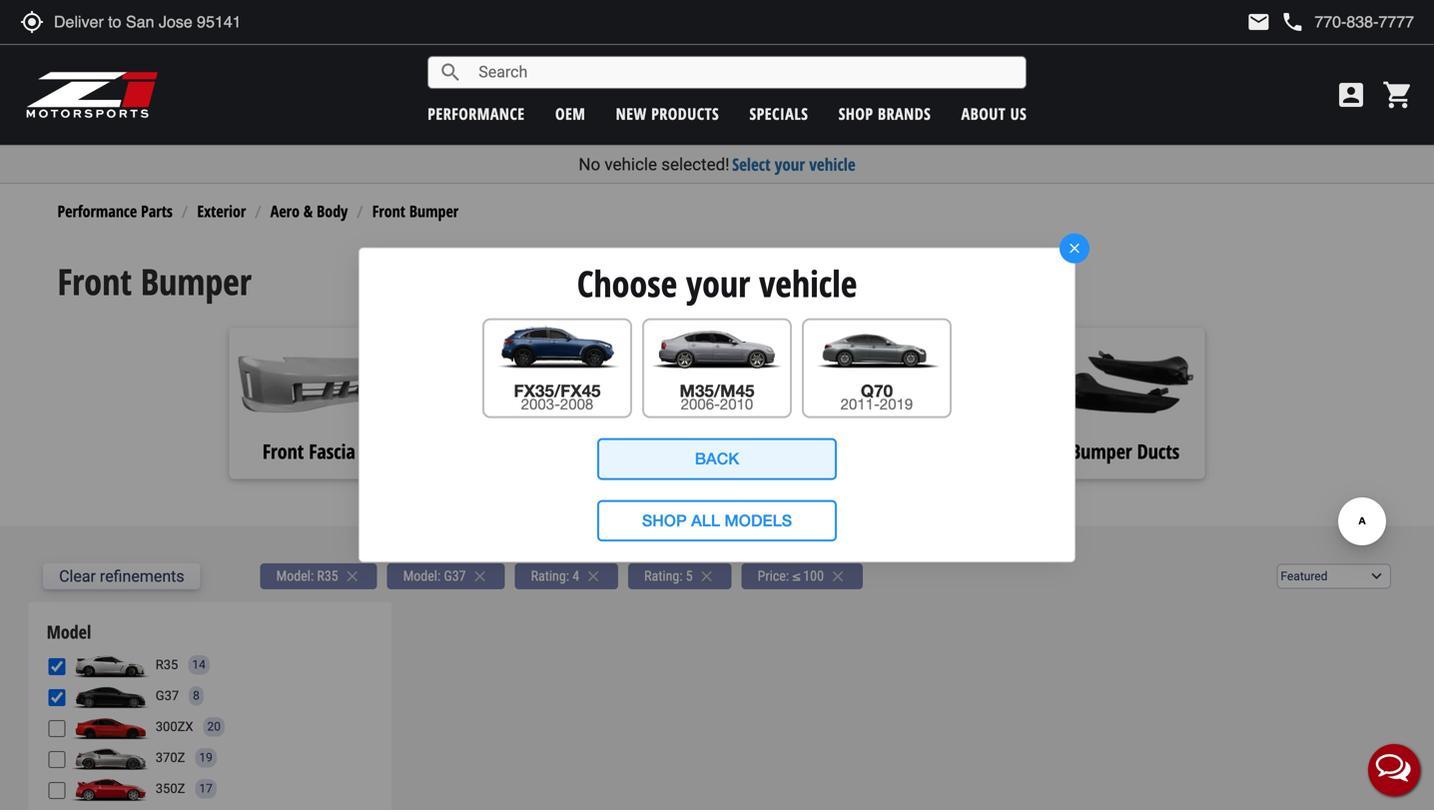 Task type: locate. For each thing, give the bounding box(es) containing it.
shop
[[839, 103, 874, 124], [642, 511, 687, 530]]

1 vertical spatial shop
[[642, 511, 687, 530]]

rating: left 4
[[531, 568, 569, 584]]

4 close from the left
[[698, 567, 716, 585]]

q70
[[861, 381, 893, 401]]

performance
[[57, 200, 137, 222]]

19
[[199, 751, 213, 765]]

0 vertical spatial g37
[[444, 568, 466, 584]]

1 vertical spatial your
[[686, 259, 750, 308]]

shop inside button
[[642, 511, 687, 530]]

2019
[[880, 395, 913, 413]]

front bumper down parts
[[57, 257, 252, 306]]

370z
[[156, 750, 185, 765]]

2 model: from the left
[[403, 568, 441, 584]]

2011-
[[841, 395, 880, 413]]

clear refinements
[[59, 567, 184, 586]]

1 horizontal spatial g37
[[444, 568, 466, 584]]

all
[[691, 511, 720, 530]]

model: g37 close
[[403, 567, 489, 585]]

products
[[651, 103, 719, 124]]

specials
[[750, 103, 808, 124]]

Search search field
[[463, 57, 1026, 88]]

shop left all
[[642, 511, 687, 530]]

front bumper
[[372, 200, 459, 222], [57, 257, 252, 306]]

0 horizontal spatial rating:
[[531, 568, 569, 584]]

300zx
[[156, 719, 193, 734]]

1 vertical spatial front bumper
[[57, 257, 252, 306]]

1 horizontal spatial r35
[[317, 568, 338, 584]]

nissan r35 gtr gt-r awd twin turbo 2009 2010 2011 2012 2013 2014 2015 2016 2017 2018 2019 2020 vr38dett z1 motorsports image
[[71, 652, 151, 678]]

aero & body
[[270, 200, 348, 222]]

close right 4
[[584, 567, 602, 585]]

selected!
[[661, 154, 730, 174]]

clear
[[59, 567, 96, 586]]

rating: 4 close
[[531, 567, 602, 585]]

phone link
[[1281, 10, 1414, 34]]

1 horizontal spatial front
[[372, 200, 405, 222]]

rating:
[[531, 568, 569, 584], [644, 568, 683, 584]]

front down performance
[[57, 257, 132, 306]]

1 horizontal spatial front bumper
[[372, 200, 459, 222]]

3 close from the left
[[584, 567, 602, 585]]

rating: 5 close
[[644, 567, 716, 585]]

close
[[343, 567, 361, 585], [471, 567, 489, 585], [584, 567, 602, 585], [698, 567, 716, 585], [829, 567, 847, 585]]

0 horizontal spatial bumper
[[141, 257, 252, 306]]

5 close from the left
[[829, 567, 847, 585]]

no vehicle selected! select your vehicle
[[579, 153, 856, 176]]

new products link
[[616, 103, 719, 124]]

performance parts
[[57, 200, 173, 222]]

0 horizontal spatial model:
[[276, 568, 314, 584]]

my_location
[[20, 10, 44, 34]]

fx35/fx45
[[514, 381, 601, 401]]

brands
[[878, 103, 931, 124]]

2 rating: from the left
[[644, 568, 683, 584]]

0 horizontal spatial front
[[57, 257, 132, 306]]

front right the body
[[372, 200, 405, 222]]

g37
[[444, 568, 466, 584], [156, 688, 179, 703]]

vehicle inside no vehicle selected! select your vehicle
[[605, 154, 657, 174]]

shop brands
[[839, 103, 931, 124]]

1 horizontal spatial shop
[[839, 103, 874, 124]]

price: ≤ 100 close
[[758, 567, 847, 585]]

shop left 'brands'
[[839, 103, 874, 124]]

bumper
[[409, 200, 459, 222], [141, 257, 252, 306]]

2 close from the left
[[471, 567, 489, 585]]

0 vertical spatial bumper
[[409, 200, 459, 222]]

body
[[317, 200, 348, 222]]

rating: for rating: 5 close
[[644, 568, 683, 584]]

close right 5
[[698, 567, 716, 585]]

None checkbox
[[49, 658, 66, 675], [49, 689, 66, 706], [49, 782, 66, 799], [49, 658, 66, 675], [49, 689, 66, 706], [49, 782, 66, 799]]

None checkbox
[[49, 720, 66, 737], [49, 751, 66, 768], [49, 720, 66, 737], [49, 751, 66, 768]]

shopping_cart
[[1382, 79, 1414, 111]]

shop brands link
[[839, 103, 931, 124]]

1 horizontal spatial model:
[[403, 568, 441, 584]]

rating: left 5
[[644, 568, 683, 584]]

performance
[[428, 103, 525, 124]]

r35
[[317, 568, 338, 584], [156, 657, 178, 672]]

search
[[439, 60, 463, 84]]

1 vertical spatial front
[[57, 257, 132, 306]]

1 close from the left
[[343, 567, 361, 585]]

no
[[579, 154, 600, 174]]

&
[[304, 200, 313, 222]]

0 vertical spatial r35
[[317, 568, 338, 584]]

model: inside model: g37 close
[[403, 568, 441, 584]]

shop all models
[[642, 511, 792, 530]]

1 vertical spatial bumper
[[141, 257, 252, 306]]

1 vertical spatial g37
[[156, 688, 179, 703]]

aero
[[270, 200, 300, 222]]

shopping_cart link
[[1377, 79, 1414, 111]]

front
[[372, 200, 405, 222], [57, 257, 132, 306]]

specials link
[[750, 103, 808, 124]]

choose
[[577, 259, 677, 308]]

your right select
[[775, 153, 805, 176]]

1 vertical spatial r35
[[156, 657, 178, 672]]

parts
[[141, 200, 173, 222]]

2010
[[720, 395, 753, 413]]

close left model: g37 close
[[343, 567, 361, 585]]

0 vertical spatial shop
[[839, 103, 874, 124]]

0 horizontal spatial r35
[[156, 657, 178, 672]]

phone
[[1281, 10, 1305, 34]]

350z
[[156, 781, 185, 796]]

model: for model: g37 close
[[403, 568, 441, 584]]

close left "rating: 4 close"
[[471, 567, 489, 585]]

models
[[725, 511, 792, 530]]

8
[[193, 689, 200, 703]]

about us
[[961, 103, 1027, 124]]

infiniti g37 coupe sedan convertible v36 cv36 hv36 skyline 2008 2009 2010 2011 2012 2013 3.7l vq37vhr z1 motorsports image
[[71, 683, 151, 709]]

refinements
[[100, 567, 184, 586]]

0 vertical spatial your
[[775, 153, 805, 176]]

front bumper right the body
[[372, 200, 459, 222]]

vehicle
[[809, 153, 856, 176], [605, 154, 657, 174], [759, 259, 857, 308]]

fx35/fx45 2003-2008
[[514, 381, 601, 413]]

model:
[[276, 568, 314, 584], [403, 568, 441, 584]]

0 horizontal spatial shop
[[642, 511, 687, 530]]

rating: inside "rating: 4 close"
[[531, 568, 569, 584]]

1 horizontal spatial rating:
[[644, 568, 683, 584]]

rating: inside rating: 5 close
[[644, 568, 683, 584]]

close right 100
[[829, 567, 847, 585]]

account_box
[[1335, 79, 1367, 111]]

1 model: from the left
[[276, 568, 314, 584]]

your
[[775, 153, 805, 176], [686, 259, 750, 308]]

1 rating: from the left
[[531, 568, 569, 584]]

14
[[192, 658, 206, 672]]

0 horizontal spatial front bumper
[[57, 257, 252, 306]]

model: inside model: r35 close
[[276, 568, 314, 584]]

your right choose
[[686, 259, 750, 308]]

performance link
[[428, 103, 525, 124]]

2006-
[[681, 395, 720, 413]]

nissan 300zx z32 1990 1991 1992 1993 1994 1995 1996 vg30dett vg30de twin turbo non turbo z1 motorsports image
[[71, 714, 151, 740]]



Task type: vqa. For each thing, say whether or not it's contained in the screenshot.
2008
yes



Task type: describe. For each thing, give the bounding box(es) containing it.
m35/m45
[[680, 381, 755, 401]]

performance parts link
[[57, 200, 173, 222]]

exterior
[[197, 200, 246, 222]]

4
[[573, 568, 579, 584]]

0 vertical spatial front
[[372, 200, 405, 222]]

mail phone
[[1247, 10, 1305, 34]]

shop for shop brands
[[839, 103, 874, 124]]

0 horizontal spatial your
[[686, 259, 750, 308]]

front bumper link
[[372, 200, 459, 222]]

q70 2011-2019
[[841, 381, 913, 413]]

close for rating: 4 close
[[584, 567, 602, 585]]

mail
[[1247, 10, 1271, 34]]

0 vertical spatial front bumper
[[372, 200, 459, 222]]

nissan 370z z34 2009 2010 2011 2012 2013 2014 2015 2016 2017 2018 2019 3.7l vq37vhr vhr nismo z1 motorsports image
[[71, 745, 151, 771]]

2003-
[[521, 395, 560, 413]]

≤
[[792, 568, 800, 584]]

us
[[1010, 103, 1027, 124]]

close for model: r35 close
[[343, 567, 361, 585]]

2008
[[560, 395, 594, 413]]

g37 inside model: g37 close
[[444, 568, 466, 584]]

nissan 350z z33 2003 2004 2005 2006 2007 2008 2009 vq35de 3.5l revup rev up vq35hr nismo z1 motorsports image
[[71, 776, 151, 802]]

about
[[961, 103, 1006, 124]]

shop all models button
[[597, 500, 837, 542]]

r35 inside model: r35 close
[[317, 568, 338, 584]]

100
[[803, 568, 824, 584]]

mail link
[[1247, 10, 1271, 34]]

clear refinements button
[[43, 563, 200, 589]]

back button
[[597, 438, 837, 480]]

model
[[47, 620, 91, 644]]

new
[[616, 103, 647, 124]]

oem link
[[555, 103, 586, 124]]

about us link
[[961, 103, 1027, 124]]

1 horizontal spatial your
[[775, 153, 805, 176]]

model: for model: r35 close
[[276, 568, 314, 584]]

model: r35 close
[[276, 567, 361, 585]]

0 horizontal spatial g37
[[156, 688, 179, 703]]

rating: for rating: 4 close
[[531, 568, 569, 584]]

shop for shop all models
[[642, 511, 687, 530]]

aero & body link
[[270, 200, 348, 222]]

exterior link
[[197, 200, 246, 222]]

account_box link
[[1330, 79, 1372, 111]]

close for rating: 5 close
[[698, 567, 716, 585]]

17
[[199, 782, 213, 796]]

select
[[732, 153, 771, 176]]

z1 motorsports logo image
[[25, 70, 159, 120]]

close for model: g37 close
[[471, 567, 489, 585]]

5
[[686, 568, 693, 584]]

back
[[695, 449, 739, 468]]

oem
[[555, 103, 586, 124]]

select your vehicle link
[[732, 153, 856, 176]]

new products
[[616, 103, 719, 124]]

20
[[207, 720, 221, 734]]

price:
[[758, 568, 789, 584]]

m35/m45 2006-2010
[[680, 381, 755, 413]]

choose your vehicle
[[577, 259, 857, 308]]

1 horizontal spatial bumper
[[409, 200, 459, 222]]



